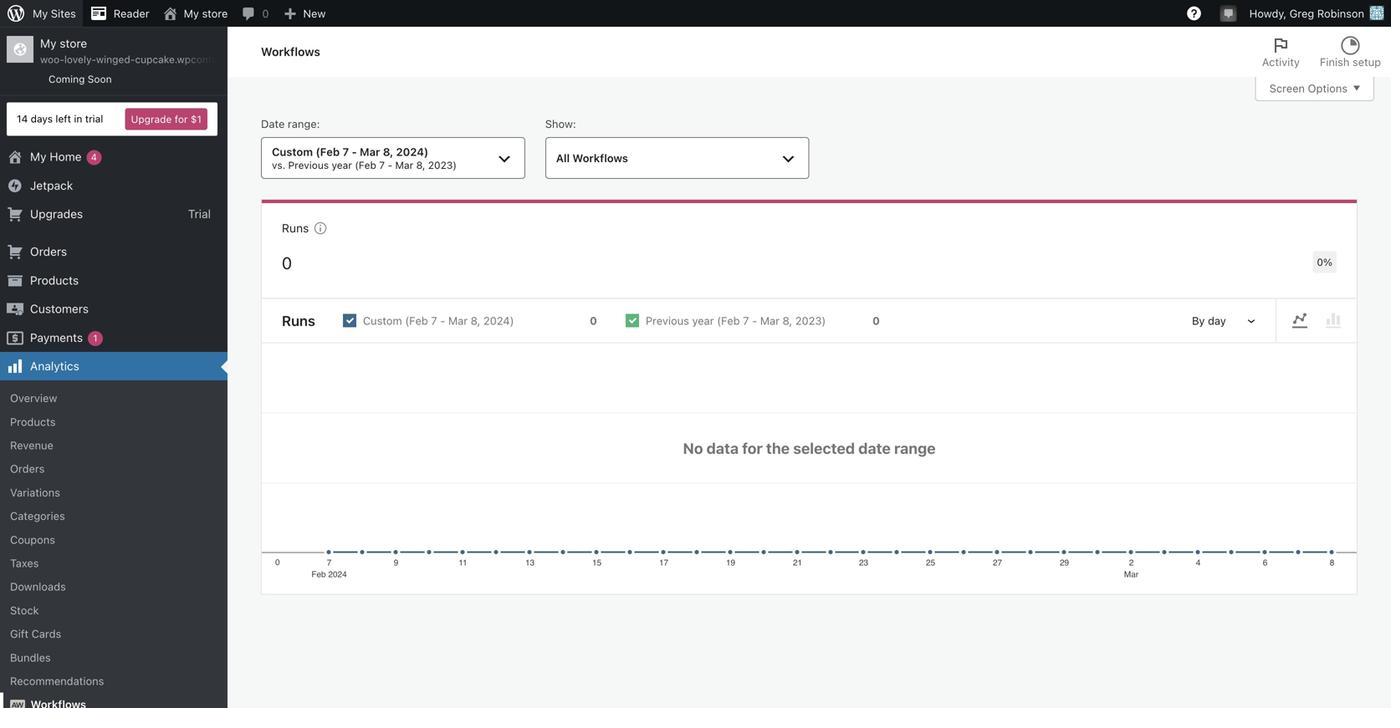 Task type: locate. For each thing, give the bounding box(es) containing it.
custom (feb 7 - mar 8, 2024)
[[363, 315, 514, 327]]

1 horizontal spatial workflows
[[573, 152, 628, 165]]

1 vertical spatial orders link
[[0, 457, 228, 481]]

(feb
[[316, 146, 340, 158], [355, 159, 376, 171], [405, 315, 428, 327], [717, 315, 740, 327]]

bundles
[[10, 651, 51, 664]]

variations
[[10, 486, 60, 499]]

0 horizontal spatial :
[[317, 118, 320, 130]]

store
[[202, 7, 228, 20], [60, 36, 87, 50]]

0 horizontal spatial year
[[332, 159, 352, 171]]

orders down upgrades
[[30, 245, 67, 259]]

categories link
[[0, 504, 228, 528]]

analytics link
[[0, 352, 228, 381]]

1 vertical spatial previous
[[646, 315, 689, 327]]

year
[[332, 159, 352, 171], [692, 315, 714, 327]]

screen
[[1270, 82, 1305, 94]]

robinson
[[1317, 7, 1364, 20]]

recommendations
[[10, 675, 104, 688]]

menu bar
[[1276, 306, 1357, 336]]

1 vertical spatial year
[[692, 315, 714, 327]]

my up cupcake.wpcomstaging.com
[[184, 7, 199, 20]]

jetpack
[[30, 178, 73, 192]]

None checkbox
[[329, 300, 611, 342], [611, 300, 894, 342], [329, 300, 611, 342], [611, 300, 894, 342]]

downloads link
[[0, 575, 228, 599]]

my inside my store woo-lovely-winged-cupcake.wpcomstaging.com coming soon
[[40, 36, 56, 50]]

products up customers
[[30, 273, 79, 287]]

my up the woo-
[[40, 36, 56, 50]]

custom
[[272, 146, 313, 158], [363, 315, 402, 327]]

mar
[[360, 146, 380, 158], [395, 159, 413, 171], [448, 315, 468, 327], [760, 315, 780, 327]]

1 horizontal spatial :
[[573, 118, 576, 130]]

workflows
[[261, 45, 320, 58], [573, 152, 628, 165]]

in
[[74, 113, 82, 125]]

revenue link
[[0, 434, 228, 457]]

tab list containing activity
[[1252, 27, 1391, 77]]

products link
[[0, 266, 228, 295], [0, 410, 228, 434]]

1 vertical spatial orders
[[10, 463, 45, 475]]

greg
[[1290, 7, 1314, 20]]

winged-
[[96, 54, 135, 65]]

0 horizontal spatial store
[[60, 36, 87, 50]]

upgrade for $1
[[131, 113, 202, 125]]

orders link
[[0, 238, 228, 266], [0, 457, 228, 481]]

0 horizontal spatial 2024)
[[396, 146, 428, 158]]

1 vertical spatial 2023)
[[795, 315, 826, 327]]

store inside my store woo-lovely-winged-cupcake.wpcomstaging.com coming soon
[[60, 36, 87, 50]]

0
[[262, 7, 269, 20], [282, 253, 292, 273], [590, 315, 597, 327], [872, 315, 880, 327]]

my sites link
[[0, 0, 83, 27]]

2023)
[[428, 159, 457, 171], [795, 315, 826, 327]]

payments
[[30, 331, 83, 344]]

setup
[[1352, 56, 1381, 68]]

date
[[261, 118, 285, 130]]

0 vertical spatial runs
[[282, 221, 309, 235]]

workflows right "all"
[[573, 152, 628, 165]]

0 vertical spatial custom
[[272, 146, 313, 158]]

1 vertical spatial products
[[10, 416, 56, 428]]

options
[[1308, 82, 1348, 94]]

8,
[[383, 146, 393, 158], [416, 159, 425, 171], [471, 315, 480, 327], [783, 315, 792, 327]]

my left home
[[30, 150, 46, 164]]

1 vertical spatial 2024)
[[483, 315, 514, 327]]

0 vertical spatial workflows
[[261, 45, 320, 58]]

products link down analytics link
[[0, 410, 228, 434]]

overview
[[10, 392, 57, 405]]

store up lovely-
[[60, 36, 87, 50]]

-
[[352, 146, 357, 158], [388, 159, 392, 171], [440, 315, 445, 327], [752, 315, 757, 327]]

1 horizontal spatial custom
[[363, 315, 402, 327]]

trial
[[85, 113, 103, 125]]

my
[[33, 7, 48, 20], [184, 7, 199, 20], [40, 36, 56, 50], [30, 150, 46, 164]]

soon
[[88, 73, 112, 85]]

1 vertical spatial products link
[[0, 410, 228, 434]]

1 vertical spatial runs
[[282, 313, 315, 329]]

custom inside custom (feb 7 - mar 8, 2024) vs. previous year (feb 7 - mar 8, 2023)
[[272, 146, 313, 158]]

all workflows button
[[545, 137, 809, 179]]

0 vertical spatial 2024)
[[396, 146, 428, 158]]

my for my home 4
[[30, 150, 46, 164]]

my left 'sites'
[[33, 7, 48, 20]]

0 vertical spatial orders link
[[0, 238, 228, 266]]

gift cards
[[10, 628, 61, 640]]

2024) for custom (feb 7 - mar 8, 2024) vs. previous year (feb 7 - mar 8, 2023)
[[396, 146, 428, 158]]

0 vertical spatial store
[[202, 7, 228, 20]]

finish
[[1320, 56, 1350, 68]]

2024) for custom (feb 7 - mar 8, 2024)
[[483, 315, 514, 327]]

stock link
[[0, 599, 228, 622]]

store inside toolbar navigation
[[202, 7, 228, 20]]

: right date
[[317, 118, 320, 130]]

1 : from the left
[[317, 118, 320, 130]]

reader
[[114, 7, 149, 20]]

store left '0' link
[[202, 7, 228, 20]]

1 vertical spatial workflows
[[573, 152, 628, 165]]

my home 4
[[30, 150, 97, 164]]

new
[[303, 7, 326, 20]]

0 horizontal spatial custom
[[272, 146, 313, 158]]

screen options button
[[1255, 76, 1374, 101]]

orders link up customers link
[[0, 238, 228, 266]]

orders
[[30, 245, 67, 259], [10, 463, 45, 475]]

products link up 1
[[0, 266, 228, 295]]

trial
[[188, 207, 211, 221]]

1 horizontal spatial 2023)
[[795, 315, 826, 327]]

products down 'overview'
[[10, 416, 56, 428]]

1 horizontal spatial store
[[202, 7, 228, 20]]

orders link up categories link on the bottom left of the page
[[0, 457, 228, 481]]

previous
[[288, 159, 329, 171], [646, 315, 689, 327]]

0 vertical spatial year
[[332, 159, 352, 171]]

my for my sites
[[33, 7, 48, 20]]

0 vertical spatial products link
[[0, 266, 228, 295]]

main menu navigation
[[0, 27, 269, 708]]

sites
[[51, 7, 76, 20]]

workflows down new link
[[261, 45, 320, 58]]

2024) inside custom (feb 7 - mar 8, 2024) vs. previous year (feb 7 - mar 8, 2023)
[[396, 146, 428, 158]]

0 horizontal spatial previous
[[288, 159, 329, 171]]

0 vertical spatial 2023)
[[428, 159, 457, 171]]

orders down the revenue
[[10, 463, 45, 475]]

year inside custom (feb 7 - mar 8, 2024) vs. previous year (feb 7 - mar 8, 2023)
[[332, 159, 352, 171]]

1 orders link from the top
[[0, 238, 228, 266]]

1 vertical spatial custom
[[363, 315, 402, 327]]

all workflows
[[556, 152, 628, 165]]

1 horizontal spatial year
[[692, 315, 714, 327]]

lovely-
[[64, 54, 96, 65]]

for
[[175, 113, 188, 125]]

1 vertical spatial store
[[60, 36, 87, 50]]

store for my store
[[202, 7, 228, 20]]

0 horizontal spatial 2023)
[[428, 159, 457, 171]]

performance indicators menu
[[261, 199, 1358, 299]]

products
[[30, 273, 79, 287], [10, 416, 56, 428]]

customers link
[[0, 295, 228, 324]]

all
[[556, 152, 570, 165]]

2024)
[[396, 146, 428, 158], [483, 315, 514, 327]]

:
[[317, 118, 320, 130], [573, 118, 576, 130]]

runs
[[282, 221, 309, 235], [282, 313, 315, 329]]

custom for custom (feb 7 - mar 8, 2024)
[[363, 315, 402, 327]]

: up all workflows
[[573, 118, 576, 130]]

tab list
[[1252, 27, 1391, 77]]

1 runs from the top
[[282, 221, 309, 235]]

date range :
[[261, 118, 320, 130]]

workflows inside 'dropdown button'
[[573, 152, 628, 165]]

4
[[91, 152, 97, 163]]

0 vertical spatial previous
[[288, 159, 329, 171]]

7
[[343, 146, 349, 158], [379, 159, 385, 171], [431, 315, 437, 327], [743, 315, 749, 327]]

0 vertical spatial orders
[[30, 245, 67, 259]]

1 horizontal spatial 2024)
[[483, 315, 514, 327]]

14 days left in trial
[[17, 113, 103, 125]]



Task type: describe. For each thing, give the bounding box(es) containing it.
jetpack link
[[0, 171, 228, 200]]

previous inside custom (feb 7 - mar 8, 2024) vs. previous year (feb 7 - mar 8, 2023)
[[288, 159, 329, 171]]

2023) inside custom (feb 7 - mar 8, 2024) vs. previous year (feb 7 - mar 8, 2023)
[[428, 159, 457, 171]]

analytics
[[30, 359, 79, 373]]

customers
[[30, 302, 89, 316]]

stock
[[10, 604, 39, 617]]

gift
[[10, 628, 28, 640]]

taxes
[[10, 557, 39, 570]]

howdy,
[[1249, 7, 1287, 20]]

activity button
[[1252, 27, 1310, 77]]

0%
[[1317, 257, 1333, 268]]

0 link
[[235, 0, 276, 27]]

notification image
[[1222, 6, 1235, 19]]

2 products link from the top
[[0, 410, 228, 434]]

gift cards link
[[0, 622, 228, 646]]

coupons
[[10, 534, 55, 546]]

1
[[93, 333, 97, 344]]

automatewoo element
[[10, 700, 25, 708]]

cards
[[31, 628, 61, 640]]

show :
[[545, 118, 576, 130]]

payments 1
[[30, 331, 97, 344]]

upgrades
[[30, 207, 83, 221]]

1 horizontal spatial previous
[[646, 315, 689, 327]]

vs.
[[272, 159, 285, 171]]

recommendations link
[[0, 670, 228, 693]]

coupons link
[[0, 528, 228, 552]]

upgrade for $1 button
[[125, 108, 207, 130]]

howdy, greg robinson
[[1249, 7, 1364, 20]]

custom (feb 7 - mar 8, 2024) vs. previous year (feb 7 - mar 8, 2023)
[[272, 146, 457, 171]]

my store woo-lovely-winged-cupcake.wpcomstaging.com coming soon
[[40, 36, 269, 85]]

bar chart image
[[1323, 311, 1343, 331]]

my for my store woo-lovely-winged-cupcake.wpcomstaging.com coming soon
[[40, 36, 56, 50]]

reader link
[[83, 0, 156, 27]]

14
[[17, 113, 28, 125]]

line chart image
[[1290, 311, 1310, 331]]

home
[[50, 150, 82, 164]]

previous year (feb 7 - mar 8, 2023)
[[646, 315, 826, 327]]

my store
[[184, 7, 228, 20]]

range
[[288, 118, 317, 130]]

1 products link from the top
[[0, 266, 228, 295]]

woo-
[[40, 54, 64, 65]]

categories
[[10, 510, 65, 522]]

show
[[545, 118, 573, 130]]

overview link
[[0, 387, 228, 410]]

store for my store woo-lovely-winged-cupcake.wpcomstaging.com coming soon
[[60, 36, 87, 50]]

runs inside performance indicators menu
[[282, 221, 309, 235]]

activity
[[1262, 56, 1300, 68]]

2 runs from the top
[[282, 313, 315, 329]]

days
[[31, 113, 53, 125]]

new link
[[276, 0, 332, 27]]

bundles link
[[0, 646, 228, 670]]

my sites
[[33, 7, 76, 20]]

0 horizontal spatial workflows
[[261, 45, 320, 58]]

cupcake.wpcomstaging.com
[[135, 54, 269, 65]]

my store link
[[156, 0, 235, 27]]

2 : from the left
[[573, 118, 576, 130]]

finish setup button
[[1310, 27, 1391, 77]]

screen options
[[1270, 82, 1348, 94]]

$1
[[191, 113, 202, 125]]

coming
[[49, 73, 85, 85]]

taxes link
[[0, 552, 228, 575]]

toolbar navigation
[[0, 0, 1391, 30]]

finish setup
[[1320, 56, 1381, 68]]

my for my store
[[184, 7, 199, 20]]

revenue
[[10, 439, 53, 452]]

variations link
[[0, 481, 228, 504]]

0 inside performance indicators menu
[[282, 253, 292, 273]]

2 orders link from the top
[[0, 457, 228, 481]]

downloads
[[10, 581, 66, 593]]

0 vertical spatial products
[[30, 273, 79, 287]]

custom for custom (feb 7 - mar 8, 2024) vs. previous year (feb 7 - mar 8, 2023)
[[272, 146, 313, 158]]

0 inside toolbar navigation
[[262, 7, 269, 20]]

left
[[56, 113, 71, 125]]

upgrade
[[131, 113, 172, 125]]



Task type: vqa. For each thing, say whether or not it's contained in the screenshot.
BLOCK BREADCRUMB list
no



